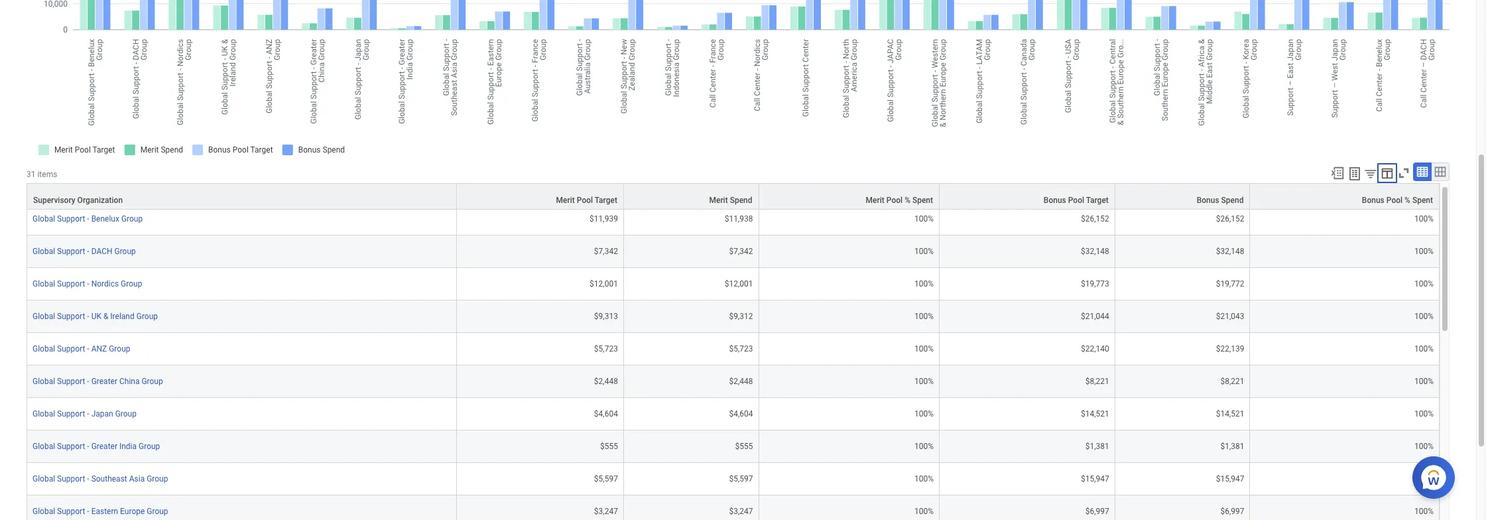 Task type: vqa. For each thing, say whether or not it's contained in the screenshot.
2nd % from right
yes



Task type: describe. For each thing, give the bounding box(es) containing it.
merit spend button
[[624, 184, 759, 209]]

support for global support - benelux group
[[57, 214, 85, 223]]

row containing global support - southeast asia group
[[27, 463, 1440, 495]]

2 $15,947 from the left
[[1217, 474, 1245, 484]]

greater for china
[[91, 377, 117, 386]]

group right anz
[[109, 344, 130, 353]]

2 $7,342 from the left
[[729, 247, 753, 256]]

2 $1,381 from the left
[[1221, 442, 1245, 451]]

eastern
[[91, 507, 118, 516]]

$22,139
[[1217, 344, 1245, 353]]

- for global support - southeast asia group
[[87, 474, 89, 484]]

pool for merit pool % spent
[[887, 196, 903, 205]]

select to filter grid data image
[[1364, 166, 1379, 180]]

target for merit pool target
[[595, 196, 618, 205]]

support for global support - anz group
[[57, 344, 85, 353]]

support for global support - southeast asia group
[[57, 474, 85, 484]]

japan
[[91, 409, 113, 418]]

row containing global support - nordics group
[[27, 268, 1440, 300]]

fullscreen image
[[1397, 166, 1412, 180]]

benelux
[[91, 214, 119, 223]]

row containing supervisory organization
[[27, 183, 1440, 210]]

click to view/edit grid preferences image
[[1381, 166, 1395, 180]]

2 $26,152 from the left
[[1217, 214, 1245, 223]]

&
[[103, 312, 108, 321]]

global for global support - dach group
[[33, 247, 55, 256]]

- for global support - dach group
[[87, 247, 89, 256]]

support for global support - japan group
[[57, 409, 85, 418]]

group right dach
[[114, 247, 136, 256]]

expand table image
[[1434, 165, 1448, 178]]

ireland
[[110, 312, 135, 321]]

global for global support - eastern europe group
[[33, 507, 55, 516]]

supervisory organization
[[33, 196, 123, 205]]

- for global support - greater china group
[[87, 377, 89, 386]]

group right china
[[142, 377, 163, 386]]

global support - anz group
[[33, 344, 130, 353]]

1 $3,247 from the left
[[594, 507, 618, 516]]

merit spend
[[710, 196, 753, 205]]

support for global support - greater india group
[[57, 442, 85, 451]]

$19,773
[[1081, 279, 1110, 288]]

row containing global support - greater india group
[[27, 430, 1440, 463]]

table image
[[1416, 165, 1430, 178]]

global for global support - anz group
[[33, 344, 55, 353]]

row containing global support - dach group
[[27, 235, 1440, 268]]

% for merit
[[905, 196, 911, 205]]

target for bonus pool target
[[1087, 196, 1109, 205]]

row containing global support - japan group
[[27, 398, 1440, 430]]

1 $15,947 from the left
[[1081, 474, 1110, 484]]

1 $4,604 from the left
[[594, 409, 618, 418]]

anz
[[91, 344, 107, 353]]

1 $26,152 from the left
[[1081, 214, 1110, 223]]

row containing global support - anz group
[[27, 333, 1440, 365]]

pool for bonus pool % spent
[[1387, 196, 1403, 205]]

% for bonus
[[1405, 196, 1411, 205]]

2 $6,997 from the left
[[1221, 507, 1245, 516]]

$9,312
[[729, 312, 753, 321]]

global support - dach group link
[[33, 247, 136, 256]]

merit for merit pool target
[[556, 196, 575, 205]]

pool for merit pool target
[[577, 196, 593, 205]]

1 $12,001 from the left
[[590, 279, 618, 288]]

$19,772
[[1217, 279, 1245, 288]]

spent for merit pool % spent
[[913, 196, 933, 205]]

1 $7,342 from the left
[[594, 247, 618, 256]]

1 $8,221 from the left
[[1086, 377, 1110, 386]]

bonus spend
[[1197, 196, 1244, 205]]

merit pool target
[[556, 196, 618, 205]]

1 $6,997 from the left
[[1086, 507, 1110, 516]]

global support - japan group
[[33, 409, 137, 418]]

supervisory
[[33, 196, 75, 205]]

spent for bonus pool % spent
[[1413, 196, 1434, 205]]

1 $5,723 from the left
[[594, 344, 618, 353]]

row containing global support - greater china group
[[27, 365, 1440, 398]]

- for global support - japan group
[[87, 409, 89, 418]]

2 $8,221 from the left
[[1221, 377, 1245, 386]]

global support - uk & ireland group link
[[33, 312, 158, 321]]

row containing global support - benelux group
[[27, 203, 1440, 235]]

bonus pool % spent button
[[1251, 184, 1440, 209]]

merit pool % spent button
[[759, 184, 939, 209]]

global for global support - uk & ireland group
[[33, 312, 55, 321]]

1 $2,448 from the left
[[594, 377, 618, 386]]



Task type: locate. For each thing, give the bounding box(es) containing it.
$6,997
[[1086, 507, 1110, 516], [1221, 507, 1245, 516]]

3 global from the top
[[33, 279, 55, 288]]

7 - from the top
[[87, 409, 89, 418]]

1 bonus from the left
[[1044, 196, 1067, 205]]

1 vertical spatial greater
[[91, 442, 117, 451]]

0 horizontal spatial spend
[[730, 196, 753, 205]]

$26,152 down bonus pool target
[[1081, 214, 1110, 223]]

- for global support - benelux group
[[87, 214, 89, 223]]

1 horizontal spatial $5,723
[[729, 344, 753, 353]]

2 support from the top
[[57, 247, 85, 256]]

greater left china
[[91, 377, 117, 386]]

- left eastern
[[87, 507, 89, 516]]

1 global from the top
[[33, 214, 55, 223]]

global support - greater china group
[[33, 377, 163, 386]]

31
[[27, 170, 35, 179]]

- for global support - nordics group
[[87, 279, 89, 288]]

india
[[119, 442, 137, 451]]

group
[[121, 214, 143, 223], [114, 247, 136, 256], [121, 279, 142, 288], [136, 312, 158, 321], [109, 344, 130, 353], [142, 377, 163, 386], [115, 409, 137, 418], [139, 442, 160, 451], [147, 474, 168, 484], [147, 507, 168, 516]]

bonus spend button
[[1116, 184, 1250, 209]]

1 greater from the top
[[91, 377, 117, 386]]

merit for merit pool % spent
[[866, 196, 885, 205]]

5 support from the top
[[57, 344, 85, 353]]

3 bonus from the left
[[1363, 196, 1385, 205]]

group right ireland
[[136, 312, 158, 321]]

% inside "popup button"
[[1405, 196, 1411, 205]]

2 greater from the top
[[91, 442, 117, 451]]

10 - from the top
[[87, 507, 89, 516]]

0 horizontal spatial target
[[595, 196, 618, 205]]

$21,043
[[1217, 312, 1245, 321]]

% inside popup button
[[905, 196, 911, 205]]

0 horizontal spatial $26,152
[[1081, 214, 1110, 223]]

merit pool target button
[[457, 184, 624, 209]]

$7,342 down $11,938
[[729, 247, 753, 256]]

0 horizontal spatial $555
[[600, 442, 618, 451]]

$22,140
[[1081, 344, 1110, 353]]

- left japan at bottom left
[[87, 409, 89, 418]]

3 row from the top
[[27, 235, 1440, 268]]

global support - southeast asia group link
[[33, 474, 168, 484]]

1 horizontal spatial $555
[[735, 442, 753, 451]]

- for global support - greater india group
[[87, 442, 89, 451]]

bonus pool target button
[[940, 184, 1115, 209]]

group right asia
[[147, 474, 168, 484]]

1 horizontal spatial $1,381
[[1221, 442, 1245, 451]]

global support - nordics group
[[33, 279, 142, 288]]

7 support from the top
[[57, 409, 85, 418]]

$7,342
[[594, 247, 618, 256], [729, 247, 753, 256]]

1 $555 from the left
[[600, 442, 618, 451]]

0 horizontal spatial merit
[[556, 196, 575, 205]]

1 row from the top
[[27, 183, 1440, 210]]

1 horizontal spatial target
[[1087, 196, 1109, 205]]

5 row from the top
[[27, 300, 1440, 333]]

1 horizontal spatial $3,247
[[729, 507, 753, 516]]

2 horizontal spatial bonus
[[1363, 196, 1385, 205]]

4 row from the top
[[27, 268, 1440, 300]]

spend
[[730, 196, 753, 205], [1222, 196, 1244, 205]]

0 horizontal spatial %
[[905, 196, 911, 205]]

dach
[[91, 247, 112, 256]]

2 $555 from the left
[[735, 442, 753, 451]]

9 global from the top
[[33, 474, 55, 484]]

2 $5,597 from the left
[[729, 474, 753, 484]]

0 horizontal spatial $8,221
[[1086, 377, 1110, 386]]

1 horizontal spatial $26,152
[[1217, 214, 1245, 223]]

- left nordics
[[87, 279, 89, 288]]

$8,221
[[1086, 377, 1110, 386], [1221, 377, 1245, 386]]

- left uk
[[87, 312, 89, 321]]

1 support from the top
[[57, 214, 85, 223]]

export to worksheets image
[[1347, 166, 1363, 182]]

support for global support - nordics group
[[57, 279, 85, 288]]

0 horizontal spatial $32,148
[[1081, 247, 1110, 256]]

1 - from the top
[[87, 214, 89, 223]]

support left nordics
[[57, 279, 85, 288]]

bonus pool % spent
[[1363, 196, 1434, 205]]

uk
[[91, 312, 101, 321]]

1 horizontal spatial %
[[1405, 196, 1411, 205]]

group right japan at bottom left
[[115, 409, 137, 418]]

global
[[33, 214, 55, 223], [33, 247, 55, 256], [33, 279, 55, 288], [33, 312, 55, 321], [33, 344, 55, 353], [33, 377, 55, 386], [33, 409, 55, 418], [33, 442, 55, 451], [33, 474, 55, 484], [33, 507, 55, 516]]

support left southeast
[[57, 474, 85, 484]]

9 - from the top
[[87, 474, 89, 484]]

global for global support - greater india group
[[33, 442, 55, 451]]

2 pool from the left
[[887, 196, 903, 205]]

$12,001 up the $9,313
[[590, 279, 618, 288]]

1 horizontal spatial bonus
[[1197, 196, 1220, 205]]

global for global support - greater china group
[[33, 377, 55, 386]]

bonus for bonus pool target
[[1044, 196, 1067, 205]]

1 horizontal spatial $14,521
[[1217, 409, 1245, 418]]

nordics
[[91, 279, 119, 288]]

2 - from the top
[[87, 247, 89, 256]]

- left southeast
[[87, 474, 89, 484]]

10 support from the top
[[57, 507, 85, 516]]

$2,448
[[594, 377, 618, 386], [729, 377, 753, 386]]

global support - benelux group
[[33, 214, 143, 223]]

1 horizontal spatial spent
[[1413, 196, 1434, 205]]

9 support from the top
[[57, 474, 85, 484]]

$7,342 down $11,939
[[594, 247, 618, 256]]

0 horizontal spatial $4,604
[[594, 409, 618, 418]]

merit inside merit pool % spent popup button
[[866, 196, 885, 205]]

items
[[37, 170, 57, 179]]

2 $12,001 from the left
[[725, 279, 753, 288]]

- for global support - uk & ireland group
[[87, 312, 89, 321]]

2 target from the left
[[1087, 196, 1109, 205]]

global support - southeast asia group
[[33, 474, 168, 484]]

0 horizontal spatial $15,947
[[1081, 474, 1110, 484]]

$21,044
[[1081, 312, 1110, 321]]

1 horizontal spatial spend
[[1222, 196, 1244, 205]]

global support - greater india group
[[33, 442, 160, 451]]

global support - eastern europe group
[[33, 507, 168, 516]]

greater
[[91, 377, 117, 386], [91, 442, 117, 451]]

4 global from the top
[[33, 312, 55, 321]]

8 - from the top
[[87, 442, 89, 451]]

$14,521 down $22,139
[[1217, 409, 1245, 418]]

global for global support - nordics group
[[33, 279, 55, 288]]

$2,448 down $9,312
[[729, 377, 753, 386]]

%
[[905, 196, 911, 205], [1405, 196, 1411, 205]]

support left uk
[[57, 312, 85, 321]]

support left anz
[[57, 344, 85, 353]]

1 horizontal spatial $5,597
[[729, 474, 753, 484]]

4 pool from the left
[[1387, 196, 1403, 205]]

support down global support - japan group
[[57, 442, 85, 451]]

3 support from the top
[[57, 279, 85, 288]]

2 $14,521 from the left
[[1217, 409, 1245, 418]]

merit inside the merit spend popup button
[[710, 196, 728, 205]]

1 % from the left
[[905, 196, 911, 205]]

-
[[87, 214, 89, 223], [87, 247, 89, 256], [87, 279, 89, 288], [87, 312, 89, 321], [87, 344, 89, 353], [87, 377, 89, 386], [87, 409, 89, 418], [87, 442, 89, 451], [87, 474, 89, 484], [87, 507, 89, 516]]

31 items
[[27, 170, 57, 179]]

global support - japan group link
[[33, 409, 137, 418]]

8 global from the top
[[33, 442, 55, 451]]

merit inside merit pool target popup button
[[556, 196, 575, 205]]

1 $5,597 from the left
[[594, 474, 618, 484]]

2 $2,448 from the left
[[729, 377, 753, 386]]

$555
[[600, 442, 618, 451], [735, 442, 753, 451]]

1 horizontal spatial $15,947
[[1217, 474, 1245, 484]]

$1,381
[[1086, 442, 1110, 451], [1221, 442, 1245, 451]]

$12,001 up $9,312
[[725, 279, 753, 288]]

global support - benelux group link
[[33, 214, 143, 223]]

$5,723 down $9,312
[[729, 344, 753, 353]]

pool inside popup button
[[887, 196, 903, 205]]

- left anz
[[87, 344, 89, 353]]

- left dach
[[87, 247, 89, 256]]

1 horizontal spatial $4,604
[[729, 409, 753, 418]]

$9,313
[[594, 312, 618, 321]]

global support - eastern europe group link
[[33, 507, 168, 516]]

2 horizontal spatial merit
[[866, 196, 885, 205]]

- up global support - japan group
[[87, 377, 89, 386]]

1 $14,521 from the left
[[1081, 409, 1110, 418]]

$32,148 up $19,773
[[1081, 247, 1110, 256]]

support left dach
[[57, 247, 85, 256]]

6 support from the top
[[57, 377, 85, 386]]

global support - nordics group link
[[33, 279, 142, 288]]

merit
[[556, 196, 575, 205], [710, 196, 728, 205], [866, 196, 885, 205]]

global for global support - japan group
[[33, 409, 55, 418]]

1 horizontal spatial $12,001
[[725, 279, 753, 288]]

1 spent from the left
[[913, 196, 933, 205]]

target
[[595, 196, 618, 205], [1087, 196, 1109, 205]]

0 horizontal spatial $2,448
[[594, 377, 618, 386]]

0 horizontal spatial spent
[[913, 196, 933, 205]]

$14,521
[[1081, 409, 1110, 418], [1217, 409, 1245, 418]]

support for global support - dach group
[[57, 247, 85, 256]]

support for global support - eastern europe group
[[57, 507, 85, 516]]

row containing global support - uk & ireland group
[[27, 300, 1440, 333]]

3 merit from the left
[[866, 196, 885, 205]]

- left the benelux
[[87, 214, 89, 223]]

0 horizontal spatial $14,521
[[1081, 409, 1110, 418]]

toolbar
[[1325, 162, 1450, 183]]

4 support from the top
[[57, 312, 85, 321]]

support for global support - greater china group
[[57, 377, 85, 386]]

asia
[[129, 474, 145, 484]]

$26,152
[[1081, 214, 1110, 223], [1217, 214, 1245, 223]]

3 - from the top
[[87, 279, 89, 288]]

pool inside "popup button"
[[1387, 196, 1403, 205]]

1 $1,381 from the left
[[1086, 442, 1110, 451]]

5 global from the top
[[33, 344, 55, 353]]

spend inside the merit spend popup button
[[730, 196, 753, 205]]

6 global from the top
[[33, 377, 55, 386]]

global support - greater china group link
[[33, 377, 163, 386]]

2 $4,604 from the left
[[729, 409, 753, 418]]

$12,001
[[590, 279, 618, 288], [725, 279, 753, 288]]

pool
[[577, 196, 593, 205], [887, 196, 903, 205], [1069, 196, 1085, 205], [1387, 196, 1403, 205]]

southeast
[[91, 474, 127, 484]]

2 row from the top
[[27, 203, 1440, 235]]

2 spent from the left
[[1413, 196, 1434, 205]]

supervisory organization button
[[27, 184, 456, 209]]

4 - from the top
[[87, 312, 89, 321]]

$4,604
[[594, 409, 618, 418], [729, 409, 753, 418]]

2 global from the top
[[33, 247, 55, 256]]

$26,152 down bonus spend
[[1217, 214, 1245, 223]]

2 $5,723 from the left
[[729, 344, 753, 353]]

$32,148
[[1081, 247, 1110, 256], [1217, 247, 1245, 256]]

11 row from the top
[[27, 495, 1440, 520]]

spent
[[913, 196, 933, 205], [1413, 196, 1434, 205]]

support down global support - anz group on the bottom left of page
[[57, 377, 85, 386]]

spent inside merit pool % spent popup button
[[913, 196, 933, 205]]

row containing global support - eastern europe group
[[27, 495, 1440, 520]]

7 global from the top
[[33, 409, 55, 418]]

0 horizontal spatial $12,001
[[590, 279, 618, 288]]

$32,148 up $19,772
[[1217, 247, 1245, 256]]

- for global support - eastern europe group
[[87, 507, 89, 516]]

support down supervisory organization
[[57, 214, 85, 223]]

$15,947
[[1081, 474, 1110, 484], [1217, 474, 1245, 484]]

merit pool % spent
[[866, 196, 933, 205]]

$8,221 down $22,140 at the right of the page
[[1086, 377, 1110, 386]]

support for global support - uk & ireland group
[[57, 312, 85, 321]]

organization
[[77, 196, 123, 205]]

$11,939
[[590, 214, 618, 223]]

1 horizontal spatial merit
[[710, 196, 728, 205]]

bonus for bonus pool % spent
[[1363, 196, 1385, 205]]

1 target from the left
[[595, 196, 618, 205]]

export to excel image
[[1331, 166, 1345, 180]]

0 horizontal spatial $7,342
[[594, 247, 618, 256]]

$3,247
[[594, 507, 618, 516], [729, 507, 753, 516]]

global support - uk & ireland group
[[33, 312, 158, 321]]

global for global support - southeast asia group
[[33, 474, 55, 484]]

1 horizontal spatial $32,148
[[1217, 247, 1245, 256]]

merit for merit spend
[[710, 196, 728, 205]]

greater left india
[[91, 442, 117, 451]]

global for global support - benelux group
[[33, 214, 55, 223]]

support left japan at bottom left
[[57, 409, 85, 418]]

0 horizontal spatial $5,723
[[594, 344, 618, 353]]

$5,597
[[594, 474, 618, 484], [729, 474, 753, 484]]

1 pool from the left
[[577, 196, 593, 205]]

global support - dach group
[[33, 247, 136, 256]]

0 horizontal spatial $5,597
[[594, 474, 618, 484]]

2 spend from the left
[[1222, 196, 1244, 205]]

0 vertical spatial greater
[[91, 377, 117, 386]]

1 spend from the left
[[730, 196, 753, 205]]

2 % from the left
[[1405, 196, 1411, 205]]

2 bonus from the left
[[1197, 196, 1220, 205]]

$11,938
[[725, 214, 753, 223]]

6 row from the top
[[27, 333, 1440, 365]]

$5,723 down the $9,313
[[594, 344, 618, 353]]

support left eastern
[[57, 507, 85, 516]]

1 horizontal spatial $7,342
[[729, 247, 753, 256]]

spend inside bonus spend popup button
[[1222, 196, 1244, 205]]

bonus for bonus spend
[[1197, 196, 1220, 205]]

spend for merit spend
[[730, 196, 753, 205]]

10 row from the top
[[27, 463, 1440, 495]]

bonus pool target
[[1044, 196, 1109, 205]]

group right nordics
[[121, 279, 142, 288]]

1 horizontal spatial $8,221
[[1221, 377, 1245, 386]]

group right india
[[139, 442, 160, 451]]

100%
[[915, 214, 934, 223], [1415, 214, 1434, 223], [915, 247, 934, 256], [1415, 247, 1434, 256], [915, 279, 934, 288], [1415, 279, 1434, 288], [915, 312, 934, 321], [1415, 312, 1434, 321], [915, 344, 934, 353], [1415, 344, 1434, 353], [915, 377, 934, 386], [1415, 377, 1434, 386], [915, 409, 934, 418], [1415, 409, 1434, 418], [915, 442, 934, 451], [1415, 442, 1434, 451], [915, 474, 934, 484], [1415, 474, 1434, 484], [915, 507, 934, 516], [1415, 507, 1434, 516]]

1 horizontal spatial $6,997
[[1221, 507, 1245, 516]]

- for global support - anz group
[[87, 344, 89, 353]]

1 $32,148 from the left
[[1081, 247, 1110, 256]]

8 support from the top
[[57, 442, 85, 451]]

0 horizontal spatial $3,247
[[594, 507, 618, 516]]

spend for bonus spend
[[1222, 196, 1244, 205]]

$2,448 down the $9,313
[[594, 377, 618, 386]]

5 - from the top
[[87, 344, 89, 353]]

2 $32,148 from the left
[[1217, 247, 1245, 256]]

0 horizontal spatial $1,381
[[1086, 442, 1110, 451]]

0 horizontal spatial bonus
[[1044, 196, 1067, 205]]

8 row from the top
[[27, 398, 1440, 430]]

europe
[[120, 507, 145, 516]]

bonus inside "popup button"
[[1363, 196, 1385, 205]]

9 row from the top
[[27, 430, 1440, 463]]

china
[[119, 377, 140, 386]]

spent inside the bonus pool % spent "popup button"
[[1413, 196, 1434, 205]]

group right the benelux
[[121, 214, 143, 223]]

2 $3,247 from the left
[[729, 507, 753, 516]]

$8,221 down $22,139
[[1221, 377, 1245, 386]]

$5,723
[[594, 344, 618, 353], [729, 344, 753, 353]]

group right the europe
[[147, 507, 168, 516]]

row
[[27, 183, 1440, 210], [27, 203, 1440, 235], [27, 235, 1440, 268], [27, 268, 1440, 300], [27, 300, 1440, 333], [27, 333, 1440, 365], [27, 365, 1440, 398], [27, 398, 1440, 430], [27, 430, 1440, 463], [27, 463, 1440, 495], [27, 495, 1440, 520]]

1 merit from the left
[[556, 196, 575, 205]]

1 horizontal spatial $2,448
[[729, 377, 753, 386]]

6 - from the top
[[87, 377, 89, 386]]

$14,521 down $22,140 at the right of the page
[[1081, 409, 1110, 418]]

3 pool from the left
[[1069, 196, 1085, 205]]

pool for bonus pool target
[[1069, 196, 1085, 205]]

bonus
[[1044, 196, 1067, 205], [1197, 196, 1220, 205], [1363, 196, 1385, 205]]

7 row from the top
[[27, 365, 1440, 398]]

- down global support - japan group
[[87, 442, 89, 451]]

global support - anz group link
[[33, 344, 130, 353]]

2 merit from the left
[[710, 196, 728, 205]]

greater for india
[[91, 442, 117, 451]]

support
[[57, 214, 85, 223], [57, 247, 85, 256], [57, 279, 85, 288], [57, 312, 85, 321], [57, 344, 85, 353], [57, 377, 85, 386], [57, 409, 85, 418], [57, 442, 85, 451], [57, 474, 85, 484], [57, 507, 85, 516]]

0 horizontal spatial $6,997
[[1086, 507, 1110, 516]]

global support - greater india group link
[[33, 442, 160, 451]]

10 global from the top
[[33, 507, 55, 516]]



